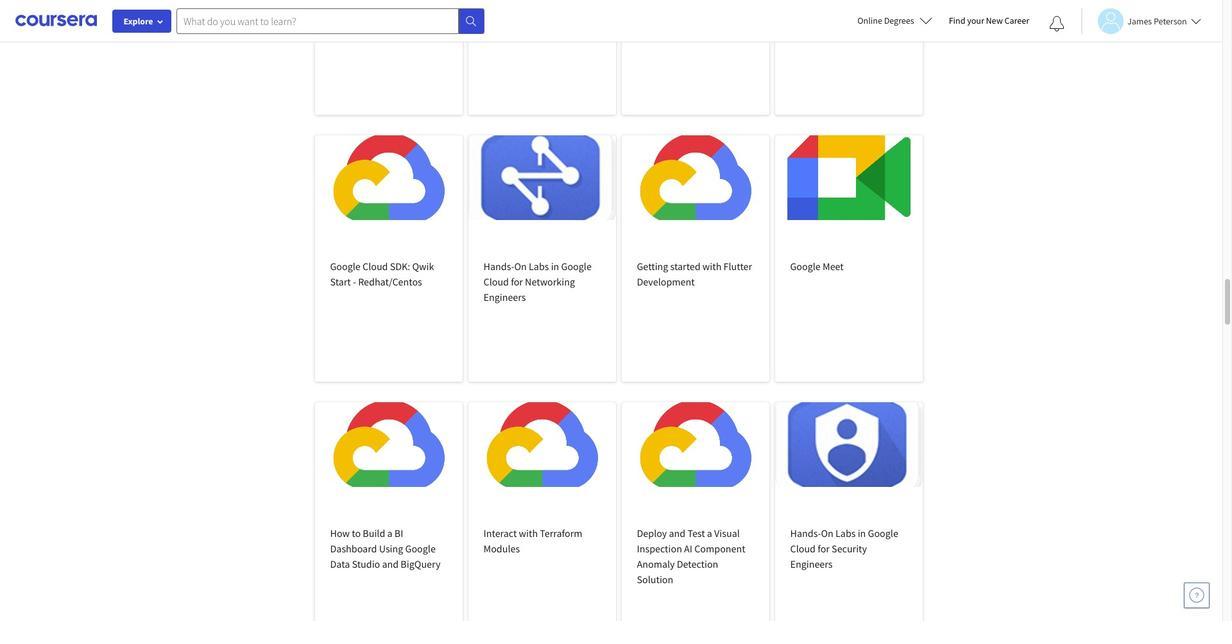 Task type: vqa. For each thing, say whether or not it's contained in the screenshot.
first the Chile from the bottom
no



Task type: describe. For each thing, give the bounding box(es) containing it.
flutter
[[724, 260, 752, 273]]

What do you want to learn? text field
[[177, 8, 459, 34]]

bigquery
[[401, 558, 441, 571]]

security
[[832, 542, 867, 555]]

data
[[330, 558, 350, 571]]

cloud inside hands-on labs in google cloud for security engineers
[[791, 542, 816, 555]]

james peterson
[[1128, 15, 1188, 27]]

start inside google cloud sdk: qwik start - redhat/centos
[[330, 275, 351, 288]]

on for security
[[821, 527, 834, 540]]

meet
[[823, 260, 844, 273]]

engineers for hands-on labs in google cloud for networking engineers
[[484, 291, 526, 304]]

show notifications image
[[1050, 16, 1065, 31]]

hands-on labs in google cloud for security engineers
[[791, 527, 899, 571]]

modules
[[484, 542, 520, 555]]

james
[[1128, 15, 1153, 27]]

hands-on labs in google cloud for security engineers link
[[775, 403, 923, 621]]

degrees
[[884, 15, 915, 26]]

explore
[[124, 15, 153, 27]]

getting
[[637, 260, 669, 273]]

and inside how to build a bi dashboard using google data studio and bigquery
[[382, 558, 399, 571]]

your
[[968, 15, 985, 26]]

find your new career link
[[943, 13, 1036, 29]]

google inside hands-on labs in google cloud for security engineers
[[868, 527, 899, 540]]

compute engine: qwik start - windows link
[[315, 0, 463, 115]]

online
[[858, 15, 883, 26]]

to
[[352, 527, 361, 540]]

getting started with flutter development link
[[622, 135, 769, 382]]

studio
[[352, 558, 380, 571]]

test
[[688, 527, 705, 540]]

started
[[671, 260, 701, 273]]

a for bi
[[387, 527, 393, 540]]

build
[[363, 527, 385, 540]]

coursera image
[[15, 10, 97, 31]]

windows
[[358, 8, 397, 21]]

solution
[[637, 573, 674, 586]]

for for security
[[818, 542, 830, 555]]

new
[[986, 15, 1003, 26]]

interact with terraform modules
[[484, 527, 583, 555]]

engineers for hands-on labs in google cloud for security engineers
[[791, 558, 833, 571]]

how to build a bi dashboard using google data studio and bigquery
[[330, 527, 441, 571]]

tensorflow on google cloud link
[[468, 0, 616, 115]]

find your new career
[[949, 15, 1030, 26]]

visual
[[715, 527, 740, 540]]

- inside google cloud sdk: qwik start - redhat/centos
[[353, 275, 356, 288]]

interact with terraform modules link
[[468, 403, 616, 621]]

ai
[[684, 542, 693, 555]]

career
[[1005, 15, 1030, 26]]

redhat/centos
[[358, 275, 422, 288]]

terraform
[[540, 527, 583, 540]]

with inside interact with terraform modules
[[519, 527, 538, 540]]

google inside hands-on labs in google cloud for networking engineers
[[561, 260, 592, 273]]

anomaly
[[637, 558, 675, 571]]

a for visual
[[707, 527, 713, 540]]

deploy
[[637, 527, 667, 540]]

sdk:
[[390, 260, 410, 273]]



Task type: locate. For each thing, give the bounding box(es) containing it.
0 vertical spatial and
[[669, 527, 686, 540]]

1 a from the left
[[387, 527, 393, 540]]

2 a from the left
[[707, 527, 713, 540]]

1 - from the top
[[353, 8, 356, 21]]

1 vertical spatial -
[[353, 275, 356, 288]]

and down using
[[382, 558, 399, 571]]

for inside hands-on labs in google cloud for security engineers
[[818, 542, 830, 555]]

james peterson button
[[1082, 8, 1202, 34]]

google cloud sdk: qwik start - redhat/centos link
[[315, 135, 463, 382]]

engineers down security
[[791, 558, 833, 571]]

on inside hands-on labs in google cloud for security engineers
[[821, 527, 834, 540]]

0 vertical spatial engineers
[[484, 291, 526, 304]]

- left redhat/centos
[[353, 275, 356, 288]]

how
[[330, 527, 350, 540]]

1 horizontal spatial for
[[818, 542, 830, 555]]

in
[[551, 260, 559, 273], [858, 527, 866, 540]]

2 - from the top
[[353, 275, 356, 288]]

1 vertical spatial labs
[[836, 527, 856, 540]]

for left networking
[[511, 275, 523, 288]]

hands- for hands-on labs in google cloud for security engineers
[[791, 527, 821, 540]]

cloud down tensorflow
[[484, 8, 509, 21]]

0 vertical spatial labs
[[529, 260, 549, 273]]

1 vertical spatial in
[[858, 527, 866, 540]]

1 horizontal spatial hands-
[[791, 527, 821, 540]]

hands-on labs in google cloud for networking engineers
[[484, 260, 592, 304]]

1 horizontal spatial on
[[821, 527, 834, 540]]

qwik right engine: on the left
[[406, 0, 428, 6]]

0 horizontal spatial a
[[387, 527, 393, 540]]

start left redhat/centos
[[330, 275, 351, 288]]

for
[[511, 275, 523, 288], [818, 542, 830, 555]]

start down compute
[[330, 8, 351, 21]]

online degrees
[[858, 15, 915, 26]]

0 vertical spatial in
[[551, 260, 559, 273]]

2 start from the top
[[330, 275, 351, 288]]

and inside deploy and test a visual inspection ai component anomaly detection solution
[[669, 527, 686, 540]]

find
[[949, 15, 966, 26]]

in up networking
[[551, 260, 559, 273]]

google inside tensorflow on google cloud
[[549, 0, 579, 6]]

compute engine: qwik start - windows
[[330, 0, 428, 21]]

qwik inside the 'compute engine: qwik start - windows'
[[406, 0, 428, 6]]

qwik right sdk:
[[412, 260, 434, 273]]

help center image
[[1190, 588, 1205, 603]]

1 horizontal spatial labs
[[836, 527, 856, 540]]

cloud inside google cloud sdk: qwik start - redhat/centos
[[363, 260, 388, 273]]

qwik inside google cloud sdk: qwik start - redhat/centos
[[412, 260, 434, 273]]

tensorflow on google cloud
[[484, 0, 579, 21]]

networking
[[525, 275, 575, 288]]

engineers
[[484, 291, 526, 304], [791, 558, 833, 571]]

1 vertical spatial qwik
[[412, 260, 434, 273]]

0 vertical spatial qwik
[[406, 0, 428, 6]]

detection
[[677, 558, 719, 571]]

how to build a bi dashboard using google data studio and bigquery link
[[315, 403, 463, 621]]

with inside getting started with flutter development
[[703, 260, 722, 273]]

labs up networking
[[529, 260, 549, 273]]

- inside the 'compute engine: qwik start - windows'
[[353, 8, 356, 21]]

on up security
[[821, 527, 834, 540]]

a right 'test'
[[707, 527, 713, 540]]

0 horizontal spatial on
[[515, 260, 527, 273]]

deploy and test a visual inspection ai component anomaly detection solution
[[637, 527, 746, 586]]

development
[[637, 275, 695, 288]]

in inside hands-on labs in google cloud for security engineers
[[858, 527, 866, 540]]

labs
[[529, 260, 549, 273], [836, 527, 856, 540]]

compute
[[330, 0, 370, 6]]

google cloud sdk: qwik start - redhat/centos
[[330, 260, 434, 288]]

0 horizontal spatial engineers
[[484, 291, 526, 304]]

getting started with flutter development
[[637, 260, 752, 288]]

with left the flutter at the top right of the page
[[703, 260, 722, 273]]

0 horizontal spatial with
[[519, 527, 538, 540]]

engine:
[[372, 0, 404, 6]]

None search field
[[177, 8, 485, 34]]

for left security
[[818, 542, 830, 555]]

cloud
[[484, 8, 509, 21], [363, 260, 388, 273], [484, 275, 509, 288], [791, 542, 816, 555]]

1 horizontal spatial and
[[669, 527, 686, 540]]

0 vertical spatial on
[[515, 260, 527, 273]]

for for networking
[[511, 275, 523, 288]]

dashboard
[[330, 542, 377, 555]]

component
[[695, 542, 746, 555]]

cloud inside tensorflow on google cloud
[[484, 8, 509, 21]]

in up security
[[858, 527, 866, 540]]

hands- for hands-on labs in google cloud for networking engineers
[[484, 260, 515, 273]]

on for networking
[[515, 260, 527, 273]]

labs up security
[[836, 527, 856, 540]]

hands-
[[484, 260, 515, 273], [791, 527, 821, 540]]

1 vertical spatial and
[[382, 558, 399, 571]]

cloud left networking
[[484, 275, 509, 288]]

cloud up redhat/centos
[[363, 260, 388, 273]]

labs for security
[[836, 527, 856, 540]]

1 horizontal spatial a
[[707, 527, 713, 540]]

google meet link
[[775, 135, 923, 382]]

start
[[330, 8, 351, 21], [330, 275, 351, 288]]

a inside deploy and test a visual inspection ai component anomaly detection solution
[[707, 527, 713, 540]]

-
[[353, 8, 356, 21], [353, 275, 356, 288]]

google inside google cloud sdk: qwik start - redhat/centos
[[330, 260, 361, 273]]

and up ai
[[669, 527, 686, 540]]

0 horizontal spatial labs
[[529, 260, 549, 273]]

1 start from the top
[[330, 8, 351, 21]]

explore button
[[112, 10, 171, 33]]

hands- inside hands-on labs in google cloud for networking engineers
[[484, 260, 515, 273]]

cloud left security
[[791, 542, 816, 555]]

peterson
[[1154, 15, 1188, 27]]

labs inside hands-on labs in google cloud for security engineers
[[836, 527, 856, 540]]

engineers inside hands-on labs in google cloud for security engineers
[[791, 558, 833, 571]]

google inside how to build a bi dashboard using google data studio and bigquery
[[405, 542, 436, 555]]

on
[[535, 0, 547, 6]]

labs for networking
[[529, 260, 549, 273]]

1 vertical spatial on
[[821, 527, 834, 540]]

cloud inside hands-on labs in google cloud for networking engineers
[[484, 275, 509, 288]]

in for networking
[[551, 260, 559, 273]]

0 vertical spatial start
[[330, 8, 351, 21]]

1 vertical spatial start
[[330, 275, 351, 288]]

with
[[703, 260, 722, 273], [519, 527, 538, 540]]

tensorflow
[[484, 0, 533, 6]]

bi
[[395, 527, 403, 540]]

1 horizontal spatial with
[[703, 260, 722, 273]]

0 vertical spatial -
[[353, 8, 356, 21]]

labs inside hands-on labs in google cloud for networking engineers
[[529, 260, 549, 273]]

0 horizontal spatial in
[[551, 260, 559, 273]]

a left bi
[[387, 527, 393, 540]]

for inside hands-on labs in google cloud for networking engineers
[[511, 275, 523, 288]]

using
[[379, 542, 403, 555]]

online degrees button
[[848, 6, 943, 35]]

0 horizontal spatial for
[[511, 275, 523, 288]]

google
[[549, 0, 579, 6], [330, 260, 361, 273], [561, 260, 592, 273], [791, 260, 821, 273], [868, 527, 899, 540], [405, 542, 436, 555]]

engineers down networking
[[484, 291, 526, 304]]

google meet
[[791, 260, 844, 273]]

1 horizontal spatial in
[[858, 527, 866, 540]]

interact
[[484, 527, 517, 540]]

on up networking
[[515, 260, 527, 273]]

- down compute
[[353, 8, 356, 21]]

hands- inside hands-on labs in google cloud for security engineers
[[791, 527, 821, 540]]

0 horizontal spatial and
[[382, 558, 399, 571]]

1 vertical spatial with
[[519, 527, 538, 540]]

inspection
[[637, 542, 682, 555]]

hands-on labs in google cloud for networking engineers link
[[468, 135, 616, 382]]

1 vertical spatial engineers
[[791, 558, 833, 571]]

0 vertical spatial with
[[703, 260, 722, 273]]

a
[[387, 527, 393, 540], [707, 527, 713, 540]]

and
[[669, 527, 686, 540], [382, 558, 399, 571]]

qwik
[[406, 0, 428, 6], [412, 260, 434, 273]]

with right interact
[[519, 527, 538, 540]]

0 horizontal spatial hands-
[[484, 260, 515, 273]]

1 vertical spatial hands-
[[791, 527, 821, 540]]

start inside the 'compute engine: qwik start - windows'
[[330, 8, 351, 21]]

on
[[515, 260, 527, 273], [821, 527, 834, 540]]

on inside hands-on labs in google cloud for networking engineers
[[515, 260, 527, 273]]

0 vertical spatial for
[[511, 275, 523, 288]]

in inside hands-on labs in google cloud for networking engineers
[[551, 260, 559, 273]]

1 horizontal spatial engineers
[[791, 558, 833, 571]]

in for security
[[858, 527, 866, 540]]

1 vertical spatial for
[[818, 542, 830, 555]]

deploy and test a visual inspection ai component anomaly detection solution link
[[622, 403, 769, 621]]

0 vertical spatial hands-
[[484, 260, 515, 273]]

engineers inside hands-on labs in google cloud for networking engineers
[[484, 291, 526, 304]]

a inside how to build a bi dashboard using google data studio and bigquery
[[387, 527, 393, 540]]



